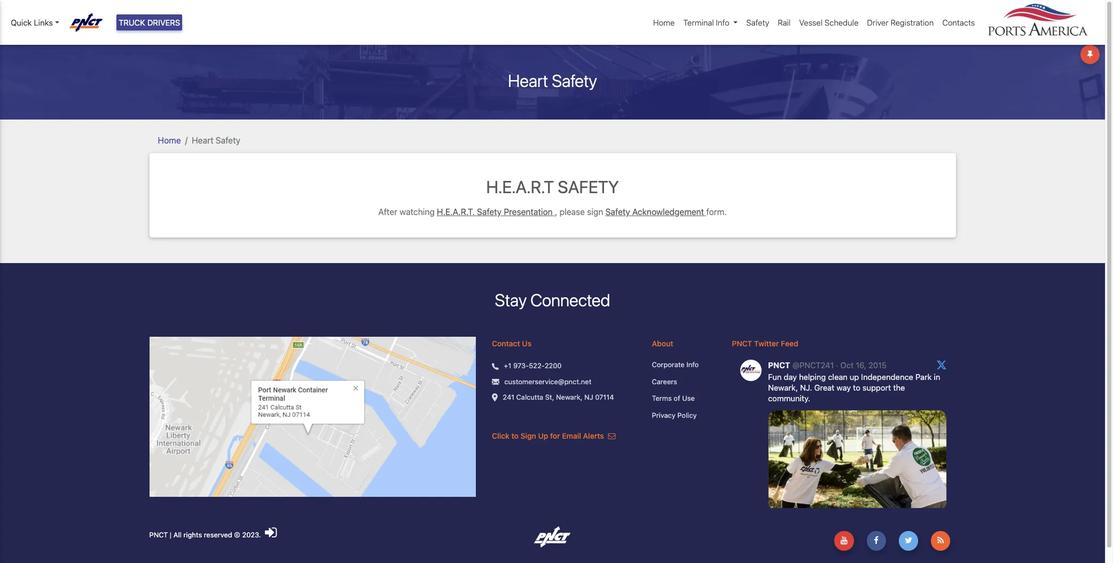 Task type: locate. For each thing, give the bounding box(es) containing it.
terminal
[[683, 18, 714, 27]]

pnct for pnct | all rights reserved © 2023.
[[149, 531, 168, 540]]

1 horizontal spatial pnct
[[732, 339, 752, 348]]

1 horizontal spatial home
[[653, 18, 675, 27]]

0 horizontal spatial heart
[[192, 135, 213, 145]]

of
[[674, 394, 680, 403]]

terminal info
[[683, 18, 729, 27]]

info
[[716, 18, 729, 27], [687, 361, 699, 369]]

+1 973-522-2200
[[504, 362, 562, 370]]

heart
[[508, 70, 548, 91], [192, 135, 213, 145]]

terms of use
[[652, 394, 695, 403]]

safety link
[[742, 12, 774, 33]]

contacts
[[942, 18, 975, 27]]

info right 'terminal'
[[716, 18, 729, 27]]

schedule
[[825, 18, 859, 27]]

driver registration
[[867, 18, 934, 27]]

nj
[[584, 393, 593, 402]]

contact us
[[492, 339, 532, 348]]

rail
[[778, 18, 791, 27]]

1 horizontal spatial heart safety
[[508, 70, 597, 91]]

click to sign up for email alerts
[[492, 432, 606, 441]]

use
[[682, 394, 695, 403]]

+1
[[504, 362, 511, 370]]

pnct left |
[[149, 531, 168, 540]]

07114
[[595, 393, 614, 402]]

info up careers link
[[687, 361, 699, 369]]

privacy policy link
[[652, 411, 716, 421]]

973-
[[513, 362, 529, 370]]

click
[[492, 432, 509, 441]]

quick links
[[11, 18, 53, 27]]

0 vertical spatial pnct
[[732, 339, 752, 348]]

1 horizontal spatial info
[[716, 18, 729, 27]]

alerts
[[583, 432, 604, 441]]

1 vertical spatial heart
[[192, 135, 213, 145]]

0 horizontal spatial home
[[158, 135, 181, 145]]

0 horizontal spatial pnct
[[149, 531, 168, 540]]

1 vertical spatial home link
[[158, 135, 181, 145]]

heart safety
[[508, 70, 597, 91], [192, 135, 240, 145]]

corporate
[[652, 361, 685, 369]]

0 horizontal spatial info
[[687, 361, 699, 369]]

safety
[[746, 18, 769, 27], [552, 70, 597, 91], [216, 135, 240, 145], [558, 177, 619, 197], [477, 207, 502, 217], [605, 207, 630, 217]]

522-
[[529, 362, 545, 370]]

1 horizontal spatial home link
[[649, 12, 679, 33]]

,
[[555, 207, 557, 217]]

pnct left twitter
[[732, 339, 752, 348]]

privacy policy
[[652, 411, 697, 420]]

home inside home link
[[653, 18, 675, 27]]

0 horizontal spatial heart safety
[[192, 135, 240, 145]]

terms of use link
[[652, 394, 716, 404]]

all
[[173, 531, 182, 540]]

corporate info
[[652, 361, 699, 369]]

1 horizontal spatial heart
[[508, 70, 548, 91]]

quick links link
[[11, 17, 59, 29]]

0 horizontal spatial home link
[[158, 135, 181, 145]]

+1 973-522-2200 link
[[504, 361, 562, 372]]

home link
[[649, 12, 679, 33], [158, 135, 181, 145]]

1 vertical spatial pnct
[[149, 531, 168, 540]]

1 vertical spatial info
[[687, 361, 699, 369]]

stay connected
[[495, 290, 610, 310]]

feed
[[781, 339, 798, 348]]

home
[[653, 18, 675, 27], [158, 135, 181, 145]]

pnct
[[732, 339, 752, 348], [149, 531, 168, 540]]

241 calcutta st, newark, nj 07114
[[503, 393, 614, 402]]

corporate info link
[[652, 360, 716, 371]]

connected
[[530, 290, 610, 310]]

registration
[[891, 18, 934, 27]]

info for corporate info
[[687, 361, 699, 369]]

0 vertical spatial home
[[653, 18, 675, 27]]

click to sign up for email alerts link
[[492, 432, 616, 441]]

us
[[522, 339, 532, 348]]

presentation
[[504, 207, 553, 217]]

0 vertical spatial heart
[[508, 70, 548, 91]]

0 vertical spatial info
[[716, 18, 729, 27]]

customerservice@pnct.net
[[504, 378, 591, 386]]



Task type: vqa. For each thing, say whether or not it's contained in the screenshot.
reserved
yes



Task type: describe. For each thing, give the bounding box(es) containing it.
2200
[[545, 362, 562, 370]]

after watching h.e.a.r.t. safety presentation , please sign safety acknowledgement form.
[[378, 207, 727, 217]]

acknowledgement
[[632, 207, 704, 217]]

envelope o image
[[608, 433, 616, 440]]

careers
[[652, 378, 677, 386]]

safety acknowledgement link
[[605, 207, 704, 217]]

driver registration link
[[863, 12, 938, 33]]

calcutta
[[516, 393, 543, 402]]

stay
[[495, 290, 527, 310]]

truck
[[119, 18, 145, 27]]

0 vertical spatial heart safety
[[508, 70, 597, 91]]

drivers
[[147, 18, 180, 27]]

|
[[170, 531, 172, 540]]

to
[[511, 432, 519, 441]]

2023.
[[242, 531, 261, 540]]

sign
[[521, 432, 536, 441]]

driver
[[867, 18, 889, 27]]

for
[[550, 432, 560, 441]]

email
[[562, 432, 581, 441]]

h.e.a.r.t. safety presentation link
[[437, 207, 553, 217]]

careers link
[[652, 377, 716, 387]]

h.e.a.r.t
[[486, 177, 554, 197]]

h.e.a.r.t safety
[[486, 177, 619, 197]]

watching
[[400, 207, 435, 217]]

truck drivers
[[119, 18, 180, 27]]

contacts link
[[938, 12, 979, 33]]

pnct twitter feed
[[732, 339, 798, 348]]

241
[[503, 393, 514, 402]]

241 calcutta st, newark, nj 07114 link
[[503, 393, 614, 403]]

links
[[34, 18, 53, 27]]

policy
[[677, 411, 697, 420]]

terms
[[652, 394, 672, 403]]

vessel schedule
[[799, 18, 859, 27]]

rail link
[[774, 12, 795, 33]]

after
[[378, 207, 397, 217]]

pnct | all rights reserved © 2023.
[[149, 531, 263, 540]]

quick
[[11, 18, 32, 27]]

form.
[[706, 207, 727, 217]]

©
[[234, 531, 240, 540]]

pnct for pnct twitter feed
[[732, 339, 752, 348]]

1 vertical spatial home
[[158, 135, 181, 145]]

vessel schedule link
[[795, 12, 863, 33]]

truck drivers link
[[116, 14, 182, 31]]

about
[[652, 339, 673, 348]]

sign
[[587, 207, 603, 217]]

1 vertical spatial heart safety
[[192, 135, 240, 145]]

sign in image
[[265, 526, 277, 540]]

h.e.a.r.t.
[[437, 207, 475, 217]]

twitter
[[754, 339, 779, 348]]

terminal info link
[[679, 12, 742, 33]]

info for terminal info
[[716, 18, 729, 27]]

up
[[538, 432, 548, 441]]

customerservice@pnct.net link
[[504, 377, 591, 387]]

please
[[560, 207, 585, 217]]

reserved
[[204, 531, 232, 540]]

st,
[[545, 393, 554, 402]]

contact
[[492, 339, 520, 348]]

newark,
[[556, 393, 582, 402]]

privacy
[[652, 411, 676, 420]]

rights
[[183, 531, 202, 540]]

vessel
[[799, 18, 823, 27]]

0 vertical spatial home link
[[649, 12, 679, 33]]



